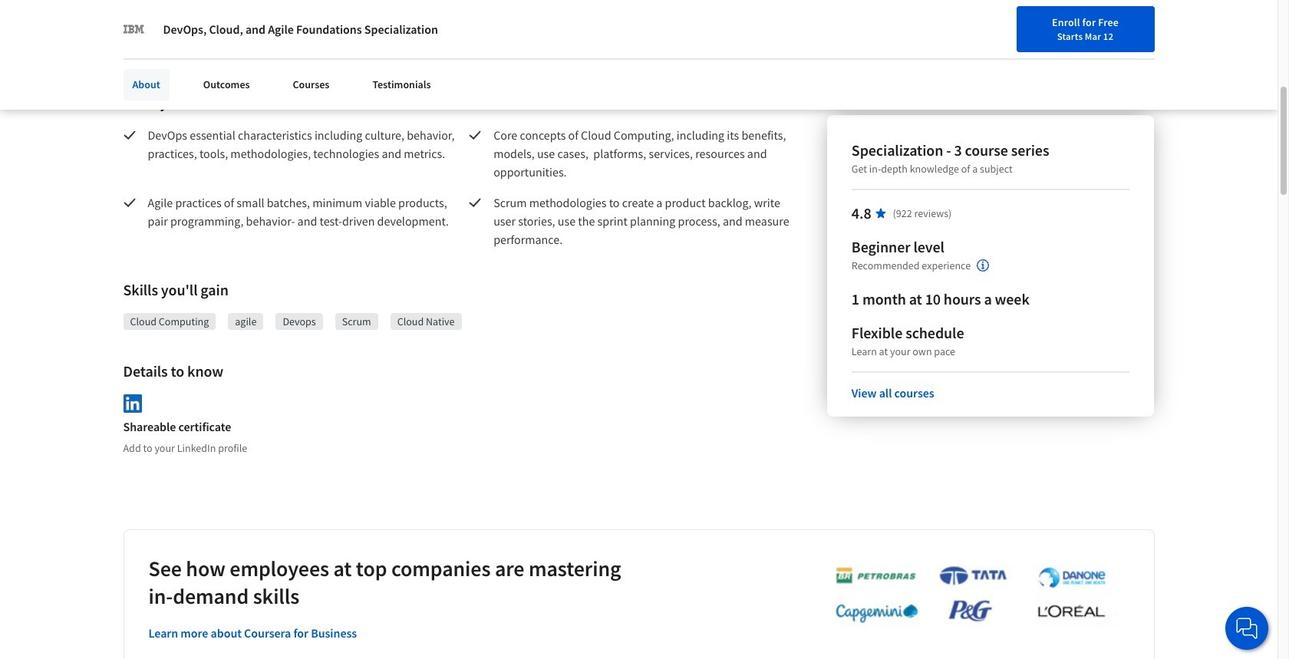 Task type: locate. For each thing, give the bounding box(es) containing it.
information about difficulty level pre-requisites. image
[[977, 259, 990, 272]]

coursera enterprise logos image
[[813, 566, 1120, 632]]

None search field
[[219, 10, 588, 40]]



Task type: describe. For each thing, give the bounding box(es) containing it.
ibm image
[[123, 18, 145, 40]]



Task type: vqa. For each thing, say whether or not it's contained in the screenshot.
INFORMATION ABOUT DIFFICULTY LEVEL PRE-REQUISITES. icon
yes



